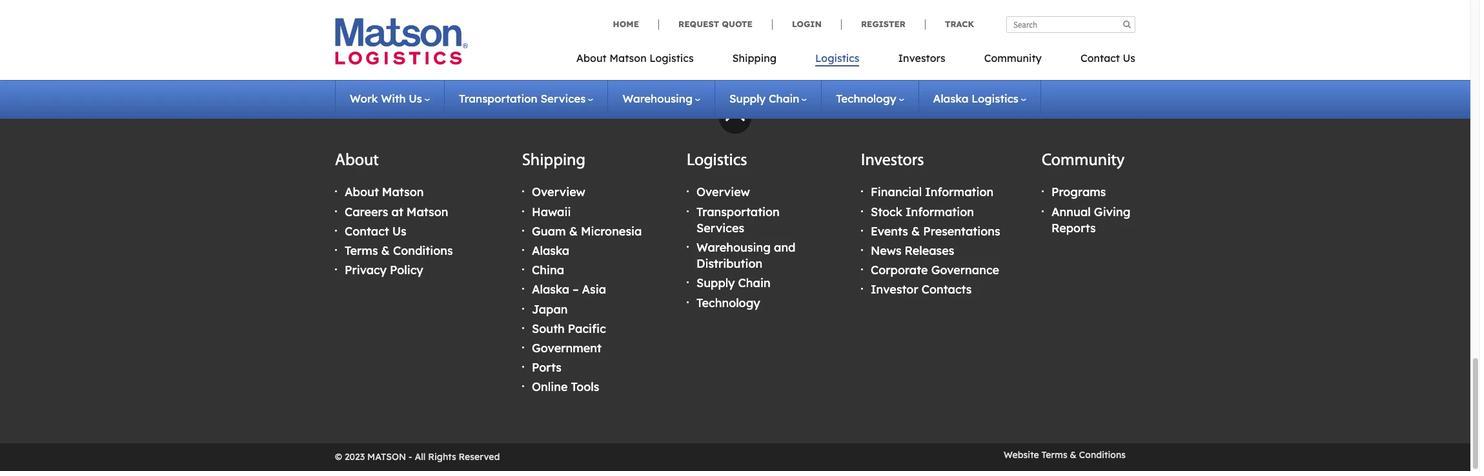 Task type: locate. For each thing, give the bounding box(es) containing it.
overview inside overview hawaii guam & micronesia alaska china alaska – asia japan south pacific government ports online tools
[[532, 185, 586, 200]]

0 horizontal spatial contact
[[345, 224, 389, 239]]

&
[[569, 224, 578, 239], [912, 224, 920, 239], [381, 243, 390, 258], [1070, 450, 1077, 461]]

1 vertical spatial us
[[409, 92, 422, 105]]

footer
[[0, 102, 1471, 471]]

tools
[[571, 380, 599, 395]]

supply
[[730, 92, 766, 105], [697, 276, 735, 291]]

warehousing inside overview transportation services warehousing and distribution supply chain technology
[[697, 240, 771, 255]]

contact down careers
[[345, 224, 389, 239]]

1 vertical spatial investors
[[861, 153, 924, 170]]

matson logistics image
[[335, 18, 468, 65]]

0 horizontal spatial technology
[[697, 295, 760, 310]]

1 horizontal spatial terms
[[1042, 450, 1068, 461]]

0 horizontal spatial services
[[541, 92, 586, 105]]

footer containing about
[[0, 102, 1471, 471]]

Search search field
[[1007, 16, 1136, 33]]

& right website at bottom right
[[1070, 450, 1077, 461]]

warehousing
[[675, 81, 738, 96], [623, 92, 693, 105], [697, 240, 771, 255]]

overview link for shipping
[[532, 185, 586, 200]]

2 overview link from the left
[[697, 185, 750, 200]]

information up presentations at right
[[925, 185, 994, 200]]

1 vertical spatial distribution
[[697, 256, 763, 271]]

2 vertical spatial us
[[392, 224, 407, 239]]

about inside about matson careers at matson contact us terms & conditions privacy policy
[[345, 185, 379, 200]]

0 vertical spatial investors
[[898, 52, 946, 65]]

supply inside overview transportation services warehousing and distribution supply chain technology
[[697, 276, 735, 291]]

1 vertical spatial supply
[[697, 276, 735, 291]]

1 vertical spatial community
[[1042, 153, 1125, 170]]

1 vertical spatial chain
[[738, 276, 771, 291]]

1 horizontal spatial contact us link
[[1061, 48, 1136, 74]]

0 vertical spatial matson
[[610, 52, 647, 65]]

logistics up the warehousing link
[[650, 52, 694, 65]]

1 horizontal spatial overview link
[[697, 185, 750, 200]]

investors link
[[879, 48, 965, 74]]

overview for transportation
[[697, 185, 750, 200]]

alaska up "japan"
[[532, 282, 570, 297]]

& up news releases link
[[912, 224, 920, 239]]

0 vertical spatial community
[[984, 52, 1042, 65]]

backtop image
[[719, 102, 752, 134]]

technology link
[[836, 92, 904, 105], [697, 295, 760, 310]]

transportation services link for logistics
[[697, 204, 780, 236]]

0 horizontal spatial terms
[[345, 243, 378, 258]]

0 horizontal spatial technology link
[[697, 295, 760, 310]]

0 vertical spatial warehousing and distribution link
[[675, 81, 819, 96]]

None search field
[[1007, 16, 1136, 33]]

matson right at
[[407, 204, 448, 219]]

us down search icon
[[1123, 52, 1136, 65]]

matson
[[610, 52, 647, 65], [382, 185, 424, 200], [407, 204, 448, 219]]

technology link for the topmost supply chain 'link'
[[836, 92, 904, 105]]

terms up privacy in the left of the page
[[345, 243, 378, 258]]

chain inside overview transportation services warehousing and distribution supply chain technology
[[738, 276, 771, 291]]

investors up financial on the top right of the page
[[861, 153, 924, 170]]

contact down search search box
[[1081, 52, 1120, 65]]

information up events & presentations link
[[906, 204, 974, 219]]

request quote
[[679, 19, 753, 29]]

warehousing link
[[623, 92, 701, 105]]

matson up at
[[382, 185, 424, 200]]

0 horizontal spatial conditions
[[393, 243, 453, 258]]

0 vertical spatial technology
[[836, 92, 897, 105]]

1 horizontal spatial conditions
[[1079, 450, 1126, 461]]

2 overview from the left
[[697, 185, 750, 200]]

1 vertical spatial information
[[906, 204, 974, 219]]

community up alaska logistics link
[[984, 52, 1042, 65]]

1 horizontal spatial shipping
[[733, 52, 777, 65]]

warehousing and distribution
[[675, 81, 819, 96]]

logistics
[[650, 52, 694, 65], [815, 52, 860, 65], [972, 92, 1019, 105], [687, 153, 747, 170]]

matson for careers
[[382, 185, 424, 200]]

0 vertical spatial terms
[[345, 243, 378, 258]]

matson down 'home'
[[610, 52, 647, 65]]

1 vertical spatial warehousing and distribution link
[[697, 240, 796, 271]]

1 vertical spatial supply chain link
[[697, 276, 771, 291]]

news releases link
[[871, 243, 955, 258]]

events
[[871, 224, 908, 239]]

community
[[984, 52, 1042, 65], [1042, 153, 1125, 170]]

1 horizontal spatial technology
[[836, 92, 897, 105]]

1 vertical spatial matson
[[382, 185, 424, 200]]

0 vertical spatial supply
[[730, 92, 766, 105]]

0 vertical spatial technology link
[[836, 92, 904, 105]]

0 horizontal spatial transportation
[[459, 92, 538, 105]]

& right guam
[[569, 224, 578, 239]]

1 vertical spatial terms
[[1042, 450, 1068, 461]]

1 horizontal spatial overview
[[697, 185, 750, 200]]

2023 matson
[[345, 452, 406, 463]]

about for about matson logistics
[[576, 52, 607, 65]]

quote
[[722, 19, 753, 29]]

0 horizontal spatial us
[[392, 224, 407, 239]]

transportation inside overview transportation services warehousing and distribution supply chain technology
[[697, 204, 780, 219]]

1 horizontal spatial and
[[774, 240, 796, 255]]

0 vertical spatial contact
[[1081, 52, 1120, 65]]

1 overview from the left
[[532, 185, 586, 200]]

shipping up hawaii link
[[522, 153, 586, 170]]

contact us
[[1081, 52, 1136, 65]]

alaska down the investors link
[[933, 92, 969, 105]]

1 horizontal spatial us
[[409, 92, 422, 105]]

asia
[[582, 282, 606, 297]]

south pacific link
[[532, 321, 606, 336]]

0 horizontal spatial shipping
[[522, 153, 586, 170]]

work
[[350, 92, 378, 105]]

matson inside top menu navigation
[[610, 52, 647, 65]]

community link
[[965, 48, 1061, 74]]

1 vertical spatial conditions
[[1079, 450, 1126, 461]]

us up terms & conditions link
[[392, 224, 407, 239]]

0 horizontal spatial contact us link
[[345, 224, 407, 239]]

services
[[621, 81, 662, 96], [541, 92, 586, 105], [697, 221, 744, 236]]

contact
[[1081, 52, 1120, 65], [345, 224, 389, 239]]

0 horizontal spatial overview
[[532, 185, 586, 200]]

conditions inside about matson careers at matson contact us terms & conditions privacy policy
[[393, 243, 453, 258]]

1 overview link from the left
[[532, 185, 586, 200]]

reserved
[[459, 452, 500, 463]]

investors down 5/17/2021
[[898, 52, 946, 65]]

corporate governance link
[[871, 263, 1000, 278]]

us
[[1123, 52, 1136, 65], [409, 92, 422, 105], [392, 224, 407, 239]]

matson for logistics
[[610, 52, 647, 65]]

website terms & conditions link
[[1004, 450, 1126, 461]]

& inside financial information stock information events & presentations news releases corporate governance investor contacts
[[912, 224, 920, 239]]

technology
[[836, 92, 897, 105], [697, 295, 760, 310]]

community up programs link
[[1042, 153, 1125, 170]]

1 vertical spatial shipping
[[522, 153, 586, 170]]

investors inside the investors link
[[898, 52, 946, 65]]

1 horizontal spatial technology link
[[836, 92, 904, 105]]

overview link for logistics
[[697, 185, 750, 200]]

0 vertical spatial and
[[740, 81, 759, 96]]

programs annual giving reports
[[1052, 185, 1131, 236]]

2 vertical spatial about
[[345, 185, 379, 200]]

& inside about matson careers at matson contact us terms & conditions privacy policy
[[381, 243, 390, 258]]

0 horizontal spatial community
[[984, 52, 1042, 65]]

1 horizontal spatial services
[[621, 81, 662, 96]]

track
[[945, 19, 974, 29]]

financial information stock information events & presentations news releases corporate governance investor contacts
[[871, 185, 1001, 297]]

overview inside overview transportation services warehousing and distribution supply chain technology
[[697, 185, 750, 200]]

& up privacy policy link
[[381, 243, 390, 258]]

2 horizontal spatial us
[[1123, 52, 1136, 65]]

1 vertical spatial technology
[[697, 295, 760, 310]]

online
[[532, 380, 568, 395]]

overview for hawaii
[[532, 185, 586, 200]]

0 vertical spatial about
[[576, 52, 607, 65]]

terms inside about matson careers at matson contact us terms & conditions privacy policy
[[345, 243, 378, 258]]

2 horizontal spatial services
[[697, 221, 744, 236]]

2 vertical spatial matson
[[407, 204, 448, 219]]

overview
[[532, 185, 586, 200], [697, 185, 750, 200]]

warehousing and distribution link
[[675, 81, 819, 96], [697, 240, 796, 271]]

logistics down backtop image
[[687, 153, 747, 170]]

chain
[[769, 92, 799, 105], [738, 276, 771, 291]]

logistics link
[[796, 48, 879, 74]]

0 vertical spatial us
[[1123, 52, 1136, 65]]

and
[[740, 81, 759, 96], [774, 240, 796, 255]]

1 horizontal spatial contact
[[1081, 52, 1120, 65]]

0 vertical spatial conditions
[[393, 243, 453, 258]]

contact inside about matson careers at matson contact us terms & conditions privacy policy
[[345, 224, 389, 239]]

1 vertical spatial and
[[774, 240, 796, 255]]

alaska
[[933, 92, 969, 105], [532, 243, 570, 258], [532, 282, 570, 297]]

2 horizontal spatial transportation
[[697, 204, 780, 219]]

us right with
[[409, 92, 422, 105]]

1 horizontal spatial transportation
[[547, 81, 619, 96]]

distribution
[[761, 81, 819, 96], [697, 256, 763, 271]]

0 vertical spatial contact us link
[[1061, 48, 1136, 74]]

shipping up "warehousing and distribution"
[[733, 52, 777, 65]]

0 vertical spatial shipping
[[733, 52, 777, 65]]

work with us link
[[350, 92, 430, 105]]

0 vertical spatial distribution
[[761, 81, 819, 96]]

1 vertical spatial technology link
[[697, 295, 760, 310]]

transportation services link
[[547, 81, 662, 96], [459, 92, 594, 105], [697, 204, 780, 236]]

alaska down guam
[[532, 243, 570, 258]]

1 vertical spatial contact
[[345, 224, 389, 239]]

supply chain link
[[730, 92, 807, 105], [697, 276, 771, 291]]

1 vertical spatial about
[[335, 153, 379, 170]]

0 vertical spatial information
[[925, 185, 994, 200]]

contact us link down search search box
[[1061, 48, 1136, 74]]

0 horizontal spatial and
[[740, 81, 759, 96]]

contact us link down careers
[[345, 224, 407, 239]]

all
[[415, 452, 426, 463]]

about inside top menu navigation
[[576, 52, 607, 65]]

terms right website at bottom right
[[1042, 450, 1068, 461]]

‐
[[409, 452, 412, 463]]

top menu navigation
[[576, 48, 1136, 74]]

0 horizontal spatial overview link
[[532, 185, 586, 200]]



Task type: describe. For each thing, give the bounding box(es) containing it.
1 horizontal spatial community
[[1042, 153, 1125, 170]]

policy
[[390, 263, 423, 278]]

work with us
[[350, 92, 422, 105]]

us inside about matson careers at matson contact us terms & conditions privacy policy
[[392, 224, 407, 239]]

about matson logistics link
[[576, 48, 713, 74]]

also
[[335, 81, 356, 96]]

shipping inside top menu navigation
[[733, 52, 777, 65]]

news
[[871, 243, 902, 258]]

0 vertical spatial alaska
[[933, 92, 969, 105]]

intermodal
[[480, 81, 534, 96]]

japan link
[[532, 302, 568, 317]]

presentations
[[924, 224, 1001, 239]]

website
[[1004, 450, 1039, 461]]

and inside overview transportation services warehousing and distribution supply chain technology
[[774, 240, 796, 255]]

reports
[[1052, 221, 1096, 236]]

shipping link
[[713, 48, 796, 74]]

login link
[[772, 19, 841, 29]]

also of interest:
[[335, 81, 413, 96]]

register link
[[841, 19, 925, 29]]

financial
[[871, 185, 922, 200]]

privacy policy link
[[345, 263, 423, 278]]

alaska – asia link
[[532, 282, 606, 297]]

south
[[532, 321, 565, 336]]

domestic intermodal
[[432, 81, 534, 96]]

ports
[[532, 360, 562, 375]]

government
[[532, 341, 602, 356]]

2 vertical spatial alaska
[[532, 282, 570, 297]]

request
[[679, 19, 719, 29]]

transportation services link for also of interest:
[[547, 81, 662, 96]]

alaska logistics
[[933, 92, 1019, 105]]

pacific
[[568, 321, 606, 336]]

stock information link
[[871, 204, 974, 219]]

us inside top menu navigation
[[1123, 52, 1136, 65]]

online tools link
[[532, 380, 599, 395]]

micronesia
[[581, 224, 642, 239]]

supply chain
[[730, 92, 799, 105]]

hawaii link
[[532, 204, 571, 219]]

logistics down the login
[[815, 52, 860, 65]]

domestic intermodal link
[[432, 81, 534, 96]]

overview transportation services warehousing and distribution supply chain technology
[[697, 185, 796, 310]]

domestic
[[432, 81, 478, 96]]

releases
[[905, 243, 955, 258]]

home
[[613, 19, 639, 29]]

about for about
[[335, 153, 379, 170]]

at
[[392, 204, 403, 219]]

privacy
[[345, 263, 387, 278]]

ports link
[[532, 360, 562, 375]]

community inside community link
[[984, 52, 1042, 65]]

technology inside overview transportation services warehousing and distribution supply chain technology
[[697, 295, 760, 310]]

with
[[381, 92, 406, 105]]

& inside overview hawaii guam & micronesia alaska china alaska – asia japan south pacific government ports online tools
[[569, 224, 578, 239]]

home link
[[613, 19, 659, 29]]

warehousing and distribution link for also of interest:
[[675, 81, 819, 96]]

1 vertical spatial contact us link
[[345, 224, 407, 239]]

government link
[[532, 341, 602, 356]]

careers
[[345, 204, 388, 219]]

guam
[[532, 224, 566, 239]]

register
[[861, 19, 906, 29]]

alaska link
[[532, 243, 570, 258]]

warehousing and distribution link for logistics
[[697, 240, 796, 271]]

5/17/2021
[[890, 17, 945, 32]]

governance
[[931, 263, 1000, 278]]

corporate
[[871, 263, 928, 278]]

© 2023 matson ‐ all rights reserved
[[335, 452, 500, 463]]

request quote link
[[659, 19, 772, 29]]

1 vertical spatial alaska
[[532, 243, 570, 258]]

©
[[335, 452, 342, 463]]

stock
[[871, 204, 903, 219]]

about for about matson careers at matson contact us terms & conditions privacy policy
[[345, 185, 379, 200]]

warehousing for warehousing and distribution
[[675, 81, 738, 96]]

programs link
[[1052, 185, 1106, 200]]

distribution inside overview transportation services warehousing and distribution supply chain technology
[[697, 256, 763, 271]]

about matson careers at matson contact us terms & conditions privacy policy
[[345, 185, 453, 278]]

financial information link
[[871, 185, 994, 200]]

overview hawaii guam & micronesia alaska china alaska – asia japan south pacific government ports online tools
[[532, 185, 642, 395]]

0 vertical spatial chain
[[769, 92, 799, 105]]

annual giving reports link
[[1052, 204, 1131, 236]]

china
[[532, 263, 564, 278]]

website terms & conditions
[[1004, 450, 1126, 461]]

technology link for the bottommost supply chain 'link'
[[697, 295, 760, 310]]

contacts
[[922, 282, 972, 297]]

rights
[[428, 452, 456, 463]]

–
[[573, 282, 579, 297]]

logistics down community link
[[972, 92, 1019, 105]]

contact inside top menu navigation
[[1081, 52, 1120, 65]]

giving
[[1094, 204, 1131, 219]]

terms & conditions link
[[345, 243, 453, 258]]

interest:
[[371, 81, 413, 96]]

careers at matson link
[[345, 204, 448, 219]]

investor
[[871, 282, 919, 297]]

alaska logistics link
[[933, 92, 1027, 105]]

of
[[358, 81, 368, 96]]

events & presentations link
[[871, 224, 1001, 239]]

japan
[[532, 302, 568, 317]]

guam & micronesia link
[[532, 224, 642, 239]]

warehousing for warehousing
[[623, 92, 693, 105]]

investor contacts link
[[871, 282, 972, 297]]

about matson logistics
[[576, 52, 694, 65]]

search image
[[1123, 20, 1131, 28]]

login
[[792, 19, 822, 29]]

track link
[[925, 19, 974, 29]]

programs
[[1052, 185, 1106, 200]]

annual
[[1052, 204, 1091, 219]]

0 vertical spatial supply chain link
[[730, 92, 807, 105]]

about matson link
[[345, 185, 424, 200]]

hawaii
[[532, 204, 571, 219]]

services inside overview transportation services warehousing and distribution supply chain technology
[[697, 221, 744, 236]]

investors inside footer
[[861, 153, 924, 170]]



Task type: vqa. For each thing, say whether or not it's contained in the screenshot.
Hawaii link
yes



